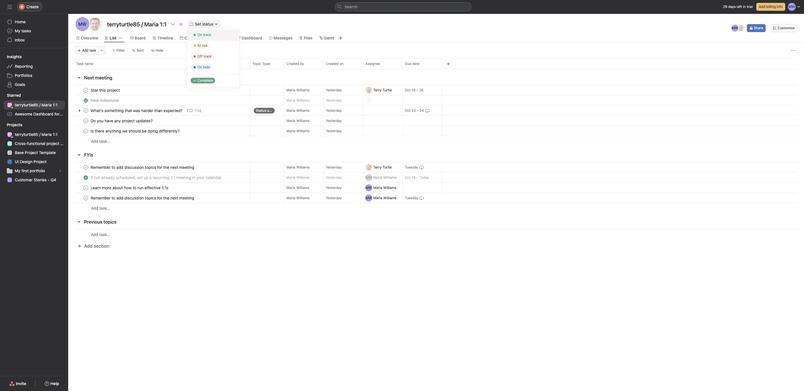 Task type: describe. For each thing, give the bounding box(es) containing it.
off track
[[197, 54, 212, 59]]

completed checkbox for star this project text box at top left
[[82, 87, 89, 94]]

customize button
[[771, 24, 797, 32]]

add inside button
[[759, 5, 765, 9]]

functional
[[27, 141, 45, 146]]

turtle for fyis
[[383, 165, 392, 169]]

completed image for learn more about how to run effective 1:1s text box
[[82, 185, 89, 191]]

3 add task… row from the top
[[68, 229, 804, 240]]

workflow
[[213, 36, 230, 40]]

tuesday for terry turtle
[[405, 165, 418, 170]]

calendar link
[[180, 35, 201, 41]]

topic
[[253, 62, 261, 66]]

yesterday for tt remember to add discussion topics for the next meeting cell
[[326, 165, 342, 170]]

ui design project link
[[3, 157, 65, 166]]

— button
[[250, 85, 284, 95]]

1:1 inside starred element
[[53, 103, 57, 107]]

my tasks link
[[3, 26, 65, 36]]

1 subtask image
[[198, 109, 201, 112]]

yesterday for star this project cell
[[326, 88, 342, 92]]

section
[[94, 244, 109, 249]]

home link
[[3, 17, 65, 26]]

date
[[412, 62, 419, 66]]

my tasks
[[15, 28, 31, 33]]

oct for oct 19 – today
[[405, 176, 411, 180]]

add task… for 3rd add task… row
[[91, 232, 110, 237]]

timeline
[[157, 36, 173, 40]]

ui
[[15, 159, 19, 164]]

1 vertical spatial repeats image
[[419, 196, 424, 200]]

filter button
[[109, 47, 127, 55]]

files link
[[299, 35, 313, 41]]

today
[[419, 176, 429, 180]]

create
[[26, 4, 39, 9]]

set
[[195, 22, 201, 26]]

tt inside header fyis 'tree grid'
[[367, 165, 371, 169]]

due date
[[405, 62, 419, 66]]

mw for remember to add discussion topics for the next meeting text field
[[366, 196, 372, 200]]

if not already scheduled, set up a recurring 1:1 meeting in your calendar cell
[[68, 172, 250, 183]]

cross-functional project plan link
[[3, 139, 68, 148]]

mw for if not already scheduled, set up a recurring 1:1 meeting in your calendar text field
[[366, 175, 372, 180]]

2 add task… row from the top
[[68, 203, 804, 214]]

projects element
[[0, 120, 68, 186]]

completed image for is there anything we should be doing differently? text box
[[82, 128, 89, 135]]

dashboard link
[[237, 35, 262, 41]]

created for created on
[[326, 62, 339, 66]]

completed checkbox inside what's something that was harder than expected? cell
[[82, 107, 89, 114]]

header fyis tree grid
[[68, 162, 804, 214]]

add task… for second add task… row from the top of the page
[[91, 206, 110, 211]]

at
[[197, 43, 201, 48]]

create button
[[17, 2, 42, 11]]

terry turtle for next meeting
[[373, 88, 392, 92]]

New milestone text field
[[89, 98, 121, 103]]

—
[[254, 89, 256, 92]]

global element
[[0, 14, 68, 48]]

add task… button for 3rd add task… row
[[91, 232, 110, 238]]

– for 24
[[417, 109, 419, 113]]

insights button
[[0, 54, 22, 60]]

q4
[[51, 178, 56, 182]]

maria inside 'projects' element
[[42, 132, 52, 137]]

add section
[[84, 244, 109, 249]]

1 add task… row from the top
[[68, 136, 804, 147]]

messages link
[[269, 35, 292, 41]]

goals
[[15, 82, 25, 87]]

task
[[89, 48, 96, 53]]

on track
[[197, 33, 211, 37]]

stories
[[34, 178, 47, 182]]

files
[[304, 36, 313, 40]]

0 vertical spatial repeats image
[[425, 108, 430, 113]]

repeats image
[[419, 165, 424, 170]]

completed milestone image
[[84, 98, 88, 103]]

workflow link
[[208, 35, 230, 41]]

completed checkbox for if not already scheduled, set up a recurring 1:1 meeting in your calendar text field
[[82, 174, 89, 181]]

inbox link
[[3, 36, 65, 45]]

add task… button for 1st add task… row
[[91, 138, 110, 145]]

status
[[202, 22, 213, 26]]

completed image for star this project text box at top left
[[82, 87, 89, 94]]

set status
[[195, 22, 213, 26]]

what's something that was harder than expected? cell
[[68, 105, 250, 116]]

home
[[15, 19, 26, 24]]

overview
[[81, 36, 98, 40]]

expand subtask list for the task what's something that was harder than expected? image
[[77, 108, 82, 113]]

share button
[[747, 24, 766, 32]]

19 for – 26
[[412, 88, 415, 92]]

What's something that was harder than expected? text field
[[89, 108, 184, 114]]

turtle for next meeting
[[383, 88, 392, 92]]

completed checkbox for remember to add discussion topics for the next meeting text field
[[82, 195, 89, 202]]

insights element
[[0, 52, 68, 90]]

base
[[15, 150, 24, 155]]

my first portfolio link
[[3, 166, 65, 176]]

add inside button
[[84, 244, 93, 249]]

3 yesterday from the top
[[326, 109, 342, 113]]

created by
[[286, 62, 304, 66]]

2 vertical spatial project
[[34, 159, 47, 164]]

collapse task list for this section image for fyis
[[77, 153, 81, 157]]

due
[[405, 62, 411, 66]]

completed image for remember to add discussion topics for the next meeting text box
[[82, 164, 89, 171]]

2 completed image from the top
[[82, 107, 89, 114]]

plan
[[60, 141, 68, 146]]

oct for oct 23 – 24
[[405, 109, 411, 113]]

do you have any project updates? cell
[[68, 116, 250, 126]]

see details, my first portfolio image
[[59, 169, 62, 173]]

insights
[[7, 54, 22, 59]]

– for 26
[[416, 88, 418, 92]]

filter
[[116, 48, 125, 53]]

my for my first portfolio
[[15, 168, 20, 173]]

add inside the header next meeting tree grid
[[91, 139, 98, 144]]

created on
[[326, 62, 344, 66]]

complete
[[197, 78, 213, 83]]

info
[[777, 5, 783, 9]]

0 horizontal spatial more actions image
[[100, 49, 103, 52]]

on for on hold
[[197, 65, 202, 69]]

awesome
[[15, 112, 32, 116]]

hide sidebar image
[[7, 5, 12, 9]]

add tab image
[[338, 36, 343, 40]]

1 horizontal spatial more actions image
[[791, 48, 796, 53]]

invite
[[16, 382, 26, 386]]

learn more about how to run effective 1:1s cell
[[68, 183, 250, 193]]

at risk
[[197, 43, 208, 48]]

Is there anything we should be doing differently? text field
[[89, 128, 181, 134]]

yesterday for new milestone cell
[[326, 98, 342, 103]]

starred
[[7, 93, 21, 98]]

customize
[[778, 26, 795, 30]]

hide button
[[149, 47, 166, 55]]

status
[[256, 108, 266, 113]]

next
[[84, 75, 94, 80]]

completed image for do you have any project updates? text box
[[82, 117, 89, 124]]

fyis button
[[84, 150, 93, 160]]

collapse task list for this section image for previous topics
[[77, 220, 81, 224]]

new
[[61, 112, 69, 116]]

add billing info
[[759, 5, 783, 9]]

previous topics
[[84, 220, 116, 225]]

inbox
[[15, 38, 25, 42]]

project
[[46, 141, 59, 146]]

search list box
[[335, 2, 471, 11]]

track for on track
[[203, 33, 211, 37]]

terryturtle85 / maria 1:1 link inside starred element
[[3, 101, 65, 110]]

completed checkbox for learn more about how to run effective 1:1s text box
[[82, 185, 89, 191]]

collapse task list for this section image
[[77, 76, 81, 80]]

invite button
[[5, 379, 30, 389]]

oct for oct 19 – 26
[[405, 88, 411, 92]]

1 vertical spatial project
[[25, 150, 38, 155]]

remove from starred image
[[179, 22, 183, 26]]

yesterday for learn more about how to run effective 1:1s cell
[[326, 186, 342, 190]]

timeline link
[[153, 35, 173, 41]]

add field image
[[447, 62, 450, 66]]

help
[[50, 382, 59, 386]]

-
[[48, 178, 50, 182]]

meeting
[[95, 75, 112, 80]]



Task type: vqa. For each thing, say whether or not it's contained in the screenshot.
Previous week Image
no



Task type: locate. For each thing, give the bounding box(es) containing it.
terry turtle inside the header next meeting tree grid
[[373, 88, 392, 92]]

task… down do you have any project updates? text box
[[99, 139, 110, 144]]

Completed milestone checkbox
[[84, 98, 88, 103]]

terryturtle85 up awesome
[[15, 103, 38, 107]]

add task… inside header fyis 'tree grid'
[[91, 206, 110, 211]]

task… up the previous topics button
[[99, 206, 110, 211]]

template
[[39, 150, 56, 155]]

is there anything we should be doing differently? cell
[[68, 126, 250, 136]]

5 completed image from the top
[[82, 174, 89, 181]]

0 vertical spatial collapse task list for this section image
[[77, 153, 81, 157]]

maria
[[286, 88, 295, 92], [286, 98, 295, 102], [42, 103, 52, 107], [286, 108, 295, 113], [286, 119, 295, 123], [286, 129, 295, 133], [42, 132, 52, 137], [286, 165, 295, 169], [286, 175, 295, 180], [373, 175, 382, 180], [286, 186, 295, 190], [373, 186, 382, 190], [286, 196, 295, 200], [373, 196, 382, 200]]

1 completed checkbox from the top
[[82, 87, 89, 94]]

left
[[737, 5, 742, 9]]

tuesday for maria williams
[[405, 196, 418, 200]]

terry
[[373, 88, 382, 92], [373, 165, 382, 169]]

add billing info button
[[756, 3, 785, 11]]

project right new
[[70, 112, 83, 116]]

4 completed checkbox from the top
[[82, 195, 89, 202]]

0 horizontal spatial created
[[286, 62, 299, 66]]

1 yesterday from the top
[[326, 88, 342, 92]]

add left task
[[82, 48, 88, 53]]

add left billing
[[759, 5, 765, 9]]

portfolios
[[15, 73, 32, 78]]

created left on
[[326, 62, 339, 66]]

remember to add discussion topics for the next meeting cell for tt
[[68, 162, 250, 173]]

add task… up 'fyis' button on the top of page
[[91, 139, 110, 144]]

8 yesterday from the top
[[326, 186, 342, 190]]

2 oct from the top
[[405, 109, 411, 113]]

awesome dashboard for new project
[[15, 112, 83, 116]]

completed checkbox for do you have any project updates? text box
[[82, 117, 89, 124]]

4 completed checkbox from the top
[[82, 185, 89, 191]]

1 vertical spatial track
[[204, 54, 212, 59]]

1 completed image from the top
[[82, 87, 89, 94]]

add task… row
[[68, 136, 804, 147], [68, 203, 804, 214], [68, 229, 804, 240]]

my inside global element
[[15, 28, 20, 33]]

1 tuesday from the top
[[405, 165, 418, 170]]

2 terry from the top
[[373, 165, 382, 169]]

0 vertical spatial add task… row
[[68, 136, 804, 147]]

collapse task list for this section image
[[77, 153, 81, 157], [77, 220, 81, 224]]

– inside header fyis 'tree grid'
[[416, 176, 418, 180]]

0 vertical spatial 1:1
[[53, 103, 57, 107]]

awesome dashboard for new project link
[[3, 110, 83, 119]]

3 completed image from the top
[[82, 117, 89, 124]]

19 left today
[[412, 176, 415, 180]]

terry turtle inside header fyis 'tree grid'
[[373, 165, 392, 169]]

yesterday for remember to add discussion topics for the next meeting cell associated with mw
[[326, 196, 342, 200]]

1:1 inside 'projects' element
[[53, 132, 57, 137]]

1 / from the top
[[39, 103, 40, 107]]

1 created from the left
[[286, 62, 299, 66]]

terryturtle85 / maria 1:1 link up functional
[[3, 130, 65, 139]]

0 vertical spatial –
[[416, 88, 418, 92]]

oct left today
[[405, 176, 411, 180]]

0 vertical spatial terry
[[373, 88, 382, 92]]

Remember to add discussion topics for the next meeting text field
[[89, 195, 196, 201]]

details image
[[243, 89, 247, 92]]

share
[[754, 26, 763, 30]]

remember to add discussion topics for the next meeting cell for mw
[[68, 193, 250, 203]]

tuesday down oct 19 – today
[[405, 196, 418, 200]]

terry for next meeting
[[373, 88, 382, 92]]

in
[[743, 5, 746, 9]]

add task… button inside header fyis 'tree grid'
[[91, 205, 110, 212]]

add task
[[82, 48, 96, 53]]

1 vertical spatial /
[[39, 132, 40, 137]]

1 vertical spatial turtle
[[383, 165, 392, 169]]

2 vertical spatial oct
[[405, 176, 411, 180]]

1 1:1 from the top
[[53, 103, 57, 107]]

task
[[76, 62, 83, 66]]

completed image inside if not already scheduled, set up a recurring 1:1 meeting in your calendar cell
[[82, 174, 89, 181]]

add task… inside the header next meeting tree grid
[[91, 139, 110, 144]]

track right off
[[204, 54, 212, 59]]

19 inside header fyis 'tree grid'
[[412, 176, 415, 180]]

0 vertical spatial add task…
[[91, 139, 110, 144]]

terryturtle85 / maria 1:1 up awesome dashboard for new project link at top
[[15, 103, 57, 107]]

row containing task name
[[68, 59, 804, 69]]

add task… button for second add task… row from the top of the page
[[91, 205, 110, 212]]

add inside button
[[82, 48, 88, 53]]

on inside menu item
[[197, 33, 202, 37]]

3 completed image from the top
[[82, 195, 89, 202]]

terryturtle85
[[15, 103, 38, 107], [15, 132, 38, 137]]

1 collapse task list for this section image from the top
[[77, 153, 81, 157]]

new milestone cell
[[68, 95, 250, 106]]

1 task… from the top
[[99, 139, 110, 144]]

0 vertical spatial my
[[15, 28, 20, 33]]

sort button
[[130, 47, 146, 55]]

terryturtle85 / maria 1:1 up functional
[[15, 132, 57, 137]]

terryturtle85 / maria 1:1 link up awesome
[[3, 101, 65, 110]]

on track menu item
[[187, 30, 240, 41]]

completed checkbox inside star this project cell
[[82, 87, 89, 94]]

my for my tasks
[[15, 28, 20, 33]]

created for created by
[[286, 62, 299, 66]]

completed image for remember to add discussion topics for the next meeting text field
[[82, 195, 89, 202]]

projects button
[[0, 122, 22, 128]]

2 terry turtle from the top
[[373, 165, 392, 169]]

trial
[[747, 5, 753, 9]]

1:1 up for
[[53, 103, 57, 107]]

29
[[723, 5, 727, 9]]

completed checkbox up previous
[[82, 195, 89, 202]]

project up portfolio
[[34, 159, 47, 164]]

next meeting button
[[84, 73, 112, 83]]

repeats image right "24"
[[425, 108, 430, 113]]

/ up cross-functional project plan
[[39, 132, 40, 137]]

0 vertical spatial tuesday
[[405, 165, 418, 170]]

completed checkbox down 'fyis' button on the top of page
[[82, 164, 89, 171]]

1 terryturtle85 / maria 1:1 from the top
[[15, 103, 57, 107]]

add task… up the previous topics button
[[91, 206, 110, 211]]

1 add task… button from the top
[[91, 138, 110, 145]]

search button
[[335, 2, 471, 11]]

2 vertical spatial add task… button
[[91, 232, 110, 238]]

1 terry turtle from the top
[[373, 88, 392, 92]]

1 turtle from the top
[[383, 88, 392, 92]]

completed image up completed milestone option
[[82, 87, 89, 94]]

0 vertical spatial terryturtle85 / maria 1:1 link
[[3, 101, 65, 110]]

add task… button inside the header next meeting tree grid
[[91, 138, 110, 145]]

status update button
[[250, 106, 284, 116]]

terryturtle85 / maria 1:1 link
[[3, 101, 65, 110], [3, 130, 65, 139]]

on
[[197, 33, 202, 37], [197, 65, 202, 69]]

Learn more about how to run effective 1:1s text field
[[89, 185, 170, 191]]

row containing status update
[[68, 105, 804, 116]]

– left today
[[416, 176, 418, 180]]

/ inside 'projects' element
[[39, 132, 40, 137]]

completed checkbox inside if not already scheduled, set up a recurring 1:1 meeting in your calendar cell
[[82, 174, 89, 181]]

add up previous
[[91, 206, 98, 211]]

1 vertical spatial 1:1
[[53, 132, 57, 137]]

on up at at the left top of the page
[[197, 33, 202, 37]]

base project template link
[[3, 148, 65, 157]]

base project template
[[15, 150, 56, 155]]

for
[[54, 112, 60, 116]]

1 vertical spatial tuesday
[[405, 196, 418, 200]]

list link
[[105, 35, 116, 41]]

task… up the section
[[99, 232, 110, 237]]

completed image inside learn more about how to run effective 1:1s cell
[[82, 185, 89, 191]]

6 yesterday from the top
[[326, 165, 342, 170]]

tab actions image
[[119, 36, 122, 40]]

dashboard left for
[[33, 112, 53, 116]]

add section button
[[75, 241, 111, 251]]

mw for learn more about how to run effective 1:1s text box
[[366, 186, 372, 190]]

created left by
[[286, 62, 299, 66]]

cross-functional project plan
[[15, 141, 68, 146]]

tuesday left repeats image in the right top of the page
[[405, 165, 418, 170]]

reporting link
[[3, 62, 65, 71]]

projects
[[7, 122, 22, 127]]

4 completed image from the top
[[82, 128, 89, 135]]

0 vertical spatial 19
[[412, 88, 415, 92]]

track for off track
[[204, 54, 212, 59]]

calendar
[[184, 36, 201, 40]]

2 tuesday from the top
[[405, 196, 418, 200]]

0 vertical spatial terry turtle
[[373, 88, 392, 92]]

2 completed checkbox from the top
[[82, 128, 89, 135]]

1 vertical spatial terryturtle85
[[15, 132, 38, 137]]

oct 23 – 24
[[405, 109, 424, 113]]

dashboard inside dashboard link
[[242, 36, 262, 40]]

0 vertical spatial terryturtle85
[[15, 103, 38, 107]]

None text field
[[106, 19, 168, 29]]

terryturtle85 inside 'projects' element
[[15, 132, 38, 137]]

add task… button up 'fyis' button on the top of page
[[91, 138, 110, 145]]

name
[[84, 62, 93, 66]]

2 terryturtle85 / maria 1:1 from the top
[[15, 132, 57, 137]]

cross-
[[15, 141, 27, 146]]

oct inside header fyis 'tree grid'
[[405, 176, 411, 180]]

1 my from the top
[[15, 28, 20, 33]]

1 vertical spatial oct
[[405, 109, 411, 113]]

2 vertical spatial add task…
[[91, 232, 110, 237]]

add inside header fyis 'tree grid'
[[91, 206, 98, 211]]

list
[[110, 36, 116, 40]]

2 add task… from the top
[[91, 206, 110, 211]]

19 left the 26
[[412, 88, 415, 92]]

0 vertical spatial oct
[[405, 88, 411, 92]]

1 terryturtle85 / maria 1:1 link from the top
[[3, 101, 65, 110]]

2 on from the top
[[197, 65, 202, 69]]

my left 'tasks'
[[15, 28, 20, 33]]

2 add task… button from the top
[[91, 205, 110, 212]]

2 created from the left
[[326, 62, 339, 66]]

terry turtle for fyis
[[373, 165, 392, 169]]

project inside starred element
[[70, 112, 83, 116]]

terryturtle85 inside starred element
[[15, 103, 38, 107]]

terry inside header fyis 'tree grid'
[[373, 165, 382, 169]]

tasks
[[21, 28, 31, 33]]

turtle inside header fyis 'tree grid'
[[383, 165, 392, 169]]

task…
[[99, 139, 110, 144], [99, 206, 110, 211], [99, 232, 110, 237]]

1 vertical spatial terryturtle85 / maria 1:1
[[15, 132, 57, 137]]

dashboard inside awesome dashboard for new project link
[[33, 112, 53, 116]]

repeats image
[[425, 108, 430, 113], [419, 196, 424, 200]]

customer stories - q4
[[15, 178, 56, 182]]

1 on from the top
[[197, 33, 202, 37]]

terryturtle85 / maria 1:1 inside starred element
[[15, 103, 57, 107]]

0 vertical spatial project
[[70, 112, 83, 116]]

portfolio
[[30, 168, 45, 173]]

dashboard
[[242, 36, 262, 40], [33, 112, 53, 116]]

2 collapse task list for this section image from the top
[[77, 220, 81, 224]]

terry inside the header next meeting tree grid
[[373, 88, 382, 92]]

1 vertical spatial terryturtle85 / maria 1:1 link
[[3, 130, 65, 139]]

remember to add discussion topics for the next meeting cell up if not already scheduled, set up a recurring 1:1 meeting in your calendar text field
[[68, 162, 250, 173]]

3 task… from the top
[[99, 232, 110, 237]]

2 vertical spatial add task… row
[[68, 229, 804, 240]]

3 oct from the top
[[405, 176, 411, 180]]

completed image right expand subtask list for the task what's something that was harder than expected? icon
[[82, 107, 89, 114]]

– for today
[[416, 176, 418, 180]]

2 / from the top
[[39, 132, 40, 137]]

on
[[340, 62, 344, 66]]

ui design project
[[15, 159, 47, 164]]

task name
[[76, 62, 93, 66]]

maria williams
[[286, 88, 310, 92], [286, 98, 310, 102], [286, 108, 310, 113], [286, 119, 310, 123], [286, 129, 310, 133], [286, 165, 310, 169], [286, 175, 310, 180], [373, 175, 397, 180], [286, 186, 310, 190], [373, 186, 397, 190], [286, 196, 310, 200], [373, 196, 397, 200]]

4 yesterday from the top
[[326, 119, 342, 123]]

26
[[419, 88, 424, 92]]

header next meeting tree grid
[[68, 85, 804, 147]]

design
[[20, 159, 32, 164]]

repeats image down today
[[419, 196, 424, 200]]

2 my from the top
[[15, 168, 20, 173]]

move tasks between sections image
[[233, 89, 236, 92]]

2 terryturtle85 / maria 1:1 link from the top
[[3, 130, 65, 139]]

If not already scheduled, set up a recurring 1:1 meeting in your calendar text field
[[89, 175, 223, 181]]

Completed checkbox
[[82, 107, 89, 114], [82, 117, 89, 124], [82, 164, 89, 171], [82, 195, 89, 202]]

2 19 from the top
[[412, 176, 415, 180]]

2 turtle from the top
[[383, 165, 392, 169]]

1 vertical spatial add task… row
[[68, 203, 804, 214]]

1 comment image
[[189, 109, 193, 112]]

row
[[68, 59, 804, 69], [75, 69, 797, 69], [68, 85, 804, 95], [68, 95, 804, 106], [68, 105, 804, 116], [68, 116, 804, 126], [68, 126, 804, 136], [68, 162, 804, 173], [68, 172, 804, 183], [68, 183, 804, 193], [68, 193, 804, 203]]

more actions image right task
[[100, 49, 103, 52]]

1 vertical spatial 19
[[412, 176, 415, 180]]

completed image inside is there anything we should be doing differently? cell
[[82, 128, 89, 135]]

collapse task list for this section image left previous
[[77, 220, 81, 224]]

remember to add discussion topics for the next meeting cell down if not already scheduled, set up a recurring 1:1 meeting in your calendar cell
[[68, 193, 250, 203]]

2 vertical spatial task…
[[99, 232, 110, 237]]

1 vertical spatial terry turtle
[[373, 165, 392, 169]]

2 1:1 from the top
[[53, 132, 57, 137]]

terryturtle85 / maria 1:1 inside 'projects' element
[[15, 132, 57, 137]]

1 completed image from the top
[[82, 164, 89, 171]]

1 remember to add discussion topics for the next meeting cell from the top
[[68, 162, 250, 173]]

completed checkbox inside do you have any project updates? cell
[[82, 117, 89, 124]]

1 oct from the top
[[405, 88, 411, 92]]

board
[[135, 36, 146, 40]]

yesterday for is there anything we should be doing differently? cell
[[326, 129, 342, 133]]

9 yesterday from the top
[[326, 196, 342, 200]]

1 vertical spatial task…
[[99, 206, 110, 211]]

completed image inside do you have any project updates? cell
[[82, 117, 89, 124]]

0 vertical spatial remember to add discussion topics for the next meeting cell
[[68, 162, 250, 173]]

update
[[267, 108, 278, 113]]

project up ui design project
[[25, 150, 38, 155]]

0 vertical spatial on
[[197, 33, 202, 37]]

on left hold
[[197, 65, 202, 69]]

first
[[21, 168, 29, 173]]

sort
[[137, 48, 144, 53]]

1 horizontal spatial dashboard
[[242, 36, 262, 40]]

1:1 up project on the left of page
[[53, 132, 57, 137]]

star this project cell
[[68, 85, 250, 95]]

my left first
[[15, 168, 20, 173]]

completed checkbox down completed milestone icon
[[82, 117, 89, 124]]

add task… up the section
[[91, 232, 110, 237]]

3 add task… from the top
[[91, 232, 110, 237]]

on hold
[[197, 65, 210, 69]]

– left "24"
[[417, 109, 419, 113]]

customer
[[15, 178, 33, 182]]

1 vertical spatial terry
[[373, 165, 382, 169]]

tt inside the header next meeting tree grid
[[367, 88, 371, 92]]

add left the section
[[84, 244, 93, 249]]

turtle inside the header next meeting tree grid
[[383, 88, 392, 92]]

completed image inside star this project cell
[[82, 87, 89, 94]]

add up 'fyis' button on the top of page
[[91, 139, 98, 144]]

0 vertical spatial task…
[[99, 139, 110, 144]]

1 vertical spatial –
[[417, 109, 419, 113]]

Star this project text field
[[89, 87, 122, 93]]

yesterday for do you have any project updates? cell
[[326, 119, 342, 123]]

completed image down 'fyis' button on the top of page
[[82, 174, 89, 181]]

my first portfolio
[[15, 168, 45, 173]]

add task… button up the previous topics button
[[91, 205, 110, 212]]

add task… for 1st add task… row
[[91, 139, 110, 144]]

1 19 from the top
[[412, 88, 415, 92]]

completed image up 'fyis' button on the top of page
[[82, 128, 89, 135]]

completed checkbox inside learn more about how to run effective 1:1s cell
[[82, 185, 89, 191]]

completed checkbox for is there anything we should be doing differently? text box
[[82, 128, 89, 135]]

maria inside starred element
[[42, 103, 52, 107]]

/ up awesome dashboard for new project link at top
[[39, 103, 40, 107]]

starred button
[[0, 93, 21, 98]]

1 horizontal spatial repeats image
[[425, 108, 430, 113]]

2 task… from the top
[[99, 206, 110, 211]]

1 completed checkbox from the top
[[82, 107, 89, 114]]

1 horizontal spatial created
[[326, 62, 339, 66]]

dashboard up topic
[[242, 36, 262, 40]]

1 vertical spatial remember to add discussion topics for the next meeting cell
[[68, 193, 250, 203]]

completed checkbox right expand subtask list for the task what's something that was harder than expected? icon
[[82, 107, 89, 114]]

Completed checkbox
[[82, 87, 89, 94], [82, 128, 89, 135], [82, 174, 89, 181], [82, 185, 89, 191]]

my inside 'projects' element
[[15, 168, 20, 173]]

previous topics button
[[84, 217, 116, 227]]

add task… button up the section
[[91, 232, 110, 238]]

add up add section button
[[91, 232, 98, 237]]

completed image down completed milestone icon
[[82, 117, 89, 124]]

2 vertical spatial –
[[416, 176, 418, 180]]

0 horizontal spatial dashboard
[[33, 112, 53, 116]]

completed image
[[82, 87, 89, 94], [82, 107, 89, 114], [82, 117, 89, 124], [82, 128, 89, 135], [82, 174, 89, 181]]

1 vertical spatial collapse task list for this section image
[[77, 220, 81, 224]]

2 completed image from the top
[[82, 185, 89, 191]]

topic type
[[253, 62, 270, 66]]

track
[[203, 33, 211, 37], [204, 54, 212, 59]]

1 vertical spatial on
[[197, 65, 202, 69]]

5 yesterday from the top
[[326, 129, 342, 133]]

0 vertical spatial track
[[203, 33, 211, 37]]

Remember to add discussion topics for the next meeting text field
[[89, 165, 196, 170]]

show sort options image
[[243, 62, 247, 66]]

more actions image down the customize
[[791, 48, 796, 53]]

0 horizontal spatial repeats image
[[419, 196, 424, 200]]

2 completed checkbox from the top
[[82, 117, 89, 124]]

/ inside starred element
[[39, 103, 40, 107]]

portfolios link
[[3, 71, 65, 80]]

– left the 26
[[416, 88, 418, 92]]

track inside menu item
[[203, 33, 211, 37]]

hold
[[203, 65, 210, 69]]

task… inside header fyis 'tree grid'
[[99, 206, 110, 211]]

1 vertical spatial add task…
[[91, 206, 110, 211]]

1 vertical spatial add task… button
[[91, 205, 110, 212]]

completed checkbox for remember to add discussion topics for the next meeting text box
[[82, 164, 89, 171]]

starred element
[[0, 90, 83, 120]]

terryturtle85 up cross-
[[15, 132, 38, 137]]

0 vertical spatial /
[[39, 103, 40, 107]]

track down "status"
[[203, 33, 211, 37]]

3 completed checkbox from the top
[[82, 174, 89, 181]]

1 vertical spatial completed image
[[82, 185, 89, 191]]

0 vertical spatial completed image
[[82, 164, 89, 171]]

19 for – today
[[412, 176, 415, 180]]

oct left the 26
[[405, 88, 411, 92]]

gantt link
[[319, 35, 334, 41]]

on for on track
[[197, 33, 202, 37]]

gantt
[[324, 36, 334, 40]]

remember to add discussion topics for the next meeting cell
[[68, 162, 250, 173], [68, 193, 250, 203]]

collapse task list for this section image left 'fyis' button on the top of page
[[77, 153, 81, 157]]

hide
[[156, 48, 163, 53]]

0 vertical spatial terryturtle85 / maria 1:1
[[15, 103, 57, 107]]

terry for fyis
[[373, 165, 382, 169]]

1 terry from the top
[[373, 88, 382, 92]]

billing
[[766, 5, 776, 9]]

show options image
[[171, 22, 175, 26]]

add task…
[[91, 139, 110, 144], [91, 206, 110, 211], [91, 232, 110, 237]]

1 terryturtle85 from the top
[[15, 103, 38, 107]]

yesterday for if not already scheduled, set up a recurring 1:1 meeting in your calendar cell
[[326, 176, 342, 180]]

0 vertical spatial turtle
[[383, 88, 392, 92]]

3 completed checkbox from the top
[[82, 164, 89, 171]]

0 vertical spatial dashboard
[[242, 36, 262, 40]]

Do you have any project updates? text field
[[89, 118, 154, 124]]

completed image for if not already scheduled, set up a recurring 1:1 meeting in your calendar text field
[[82, 174, 89, 181]]

board link
[[130, 35, 146, 41]]

/
[[39, 103, 40, 107], [39, 132, 40, 137]]

customer stories - q4 link
[[3, 176, 65, 185]]

1 vertical spatial dashboard
[[33, 112, 53, 116]]

oct left 23
[[405, 109, 411, 113]]

2 terryturtle85 from the top
[[15, 132, 38, 137]]

19 inside the header next meeting tree grid
[[412, 88, 415, 92]]

2 vertical spatial completed image
[[82, 195, 89, 202]]

more actions image
[[791, 48, 796, 53], [100, 49, 103, 52]]

3 add task… button from the top
[[91, 232, 110, 238]]

assignee
[[365, 62, 380, 66]]

–
[[416, 88, 418, 92], [417, 109, 419, 113], [416, 176, 418, 180]]

oct
[[405, 88, 411, 92], [405, 109, 411, 113], [405, 176, 411, 180]]

1 vertical spatial my
[[15, 168, 20, 173]]

7 yesterday from the top
[[326, 176, 342, 180]]

0 vertical spatial add task… button
[[91, 138, 110, 145]]

completed image
[[82, 164, 89, 171], [82, 185, 89, 191], [82, 195, 89, 202]]

2 remember to add discussion topics for the next meeting cell from the top
[[68, 193, 250, 203]]

completed checkbox inside is there anything we should be doing differently? cell
[[82, 128, 89, 135]]

task… inside the header next meeting tree grid
[[99, 139, 110, 144]]

1 add task… from the top
[[91, 139, 110, 144]]

reporting
[[15, 64, 33, 69]]

oct inside row
[[405, 109, 411, 113]]

2 yesterday from the top
[[326, 98, 342, 103]]

days
[[728, 5, 736, 9]]



